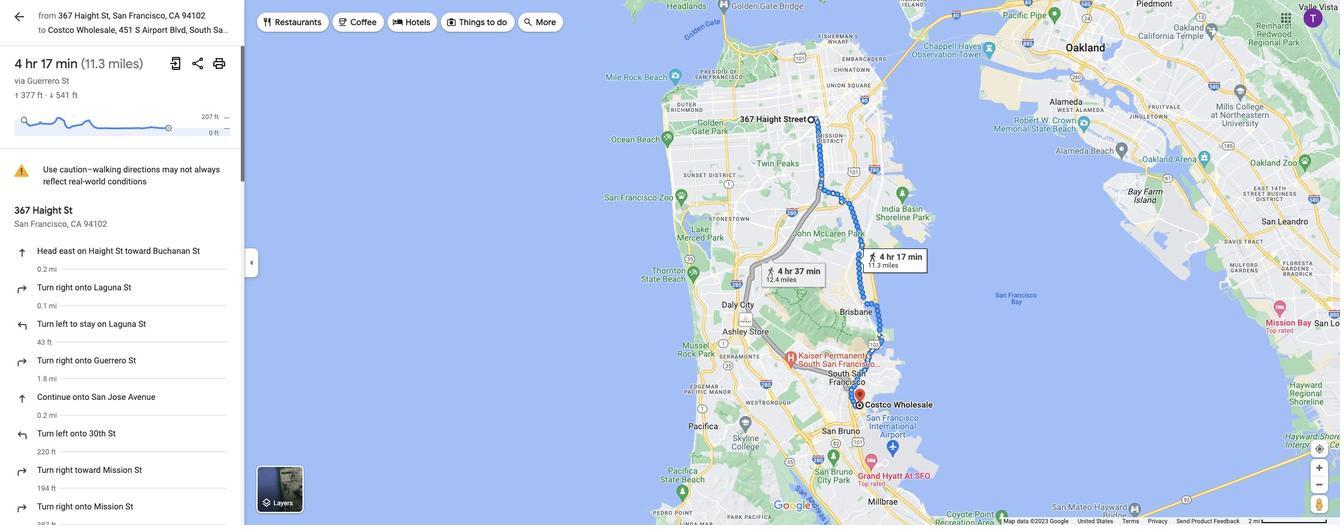 Task type: vqa. For each thing, say whether or not it's contained in the screenshot.
topmost toward
yes



Task type: locate. For each thing, give the bounding box(es) containing it.
right for turn right onto laguna st
[[56, 283, 73, 292]]

367 down use caution–walking directions may not always reflect real-world conditions image
[[14, 205, 30, 217]]

ft for turn right toward mission st
[[51, 485, 56, 493]]

2 vertical spatial ft
[[51, 485, 56, 493]]

1 vertical spatial haight
[[32, 205, 62, 217]]

0 vertical spatial laguna
[[94, 283, 121, 292]]

451
[[119, 25, 133, 35]]

0 vertical spatial ca
[[169, 11, 180, 20]]

to left do
[[487, 17, 495, 28]]

left for onto
[[56, 429, 68, 439]]

onto down turn right toward mission st
[[75, 502, 92, 512]]

turn
[[37, 283, 54, 292], [37, 319, 54, 329], [37, 356, 54, 365], [37, 429, 54, 439], [37, 465, 54, 475], [37, 502, 54, 512]]

haight up the wholesale, at the top of the page
[[74, 11, 99, 20]]

united
[[1078, 518, 1095, 525]]

real-
[[69, 177, 85, 186]]

6 turn from the top
[[37, 502, 54, 512]]

2 horizontal spatial to
[[487, 17, 495, 28]]

footer inside google maps element
[[1004, 518, 1249, 525]]

377 ft
[[21, 90, 43, 100]]

0 vertical spatial francisco,
[[129, 11, 167, 20]]

0 vertical spatial toward
[[125, 246, 151, 256]]

turn for turn right onto laguna st
[[37, 283, 54, 292]]

0 vertical spatial mission
[[103, 465, 132, 475]]

ft for turn left to stay on laguna st
[[47, 338, 52, 347]]

south
[[189, 25, 211, 35]]

1 vertical spatial ft
[[51, 448, 56, 456]]

to down from
[[38, 25, 46, 35]]

0 horizontal spatial guerrero
[[27, 76, 59, 86]]

0.2 down the head at the top left of the page
[[37, 265, 47, 274]]

francisco, up airport
[[129, 11, 167, 20]]

0 horizontal spatial to
[[38, 25, 46, 35]]

onto right continue
[[73, 392, 89, 402]]

2 0.2 mi from the top
[[37, 412, 57, 420]]

mi right 0.1
[[49, 302, 57, 310]]

541 ft
[[56, 90, 78, 100]]

on right east
[[77, 246, 86, 256]]

1 0.2 from the top
[[37, 265, 47, 274]]

220
[[37, 448, 49, 456]]

buchanan
[[153, 246, 190, 256]]

1 turn from the top
[[37, 283, 54, 292]]

turn right toward mission st
[[37, 465, 142, 475]]

2 horizontal spatial ca
[[270, 25, 281, 35]]

turn down "220 ft"
[[37, 465, 54, 475]]

2 vertical spatial haight
[[89, 246, 113, 256]]

haight right east
[[89, 246, 113, 256]]

5 turn from the top
[[37, 465, 54, 475]]

st
[[62, 76, 69, 86], [64, 205, 73, 217], [115, 246, 123, 256], [192, 246, 200, 256], [124, 283, 131, 292], [138, 319, 146, 329], [128, 356, 136, 365], [108, 429, 116, 439], [134, 465, 142, 475], [125, 502, 133, 512]]

guerrero up 'jose'
[[94, 356, 126, 365]]

to for turn
[[70, 319, 78, 329]]

mi for laguna st
[[49, 302, 57, 310]]

mission for toward
[[103, 465, 132, 475]]

san left 'jose'
[[91, 392, 106, 402]]

1 0.2 mi from the top
[[37, 265, 57, 274]]

3 turn from the top
[[37, 356, 54, 365]]

guerrero up ·
[[27, 76, 59, 86]]

)
[[139, 56, 143, 72]]

2 0.2 from the top
[[37, 412, 47, 420]]

1 vertical spatial francisco,
[[230, 25, 268, 35]]

mi down the head at the top left of the page
[[49, 265, 57, 274]]

from
[[38, 11, 56, 20]]

toward left buchanan
[[125, 246, 151, 256]]

right for turn right onto guerrero st
[[56, 356, 73, 365]]

194 ft
[[37, 485, 56, 493]]

onto
[[75, 283, 92, 292], [75, 356, 92, 365], [73, 392, 89, 402], [70, 429, 87, 439], [75, 502, 92, 512]]

0 horizontal spatial ca
[[71, 219, 82, 229]]

1 left from the top
[[56, 319, 68, 329]]

2
[[1249, 518, 1252, 525]]

2 right from the top
[[56, 356, 73, 365]]

94080
[[283, 25, 306, 35]]

2 horizontal spatial francisco,
[[230, 25, 268, 35]]

on right stay
[[97, 319, 107, 329]]

ft
[[47, 338, 52, 347], [51, 448, 56, 456], [51, 485, 56, 493]]

map data ©2023 google
[[1004, 518, 1069, 525]]

toward up turn right onto mission st
[[75, 465, 101, 475]]

2 left from the top
[[56, 429, 68, 439]]

0.1 mi
[[37, 302, 57, 310]]

feedback
[[1214, 518, 1240, 525]]

4
[[14, 56, 22, 72]]

turn down 43 ft
[[37, 356, 54, 365]]

2 mi
[[1249, 518, 1260, 525]]

0 vertical spatial 0.2
[[37, 265, 47, 274]]

laguna
[[94, 283, 121, 292], [109, 319, 136, 329]]

collapse side panel image
[[245, 256, 258, 269]]

1 vertical spatial ca
[[270, 25, 281, 35]]

0.2 for continue onto
[[37, 412, 47, 420]]

haight
[[74, 11, 99, 20], [32, 205, 62, 217], [89, 246, 113, 256]]

1 horizontal spatial ca
[[169, 11, 180, 20]]

to
[[487, 17, 495, 28], [38, 25, 46, 35], [70, 319, 78, 329]]

turn right onto laguna st
[[37, 283, 131, 292]]

laguna down "head east on haight st toward buchanan st" at the left of page
[[94, 283, 121, 292]]

4 hr 17 min ( 11.3 miles )
[[14, 56, 143, 72]]

17
[[41, 56, 53, 72]]

united states
[[1078, 518, 1113, 525]]

left for to stay on
[[56, 319, 68, 329]]


[[446, 15, 457, 28]]

0 vertical spatial haight
[[74, 11, 99, 20]]

1 horizontal spatial to
[[70, 319, 78, 329]]

mi down continue
[[49, 412, 57, 420]]

miles
[[108, 56, 139, 72]]

1 vertical spatial 367
[[14, 205, 30, 217]]

0 vertical spatial 0.2 mi
[[37, 265, 57, 274]]

220 ft
[[37, 448, 56, 456]]

turn down 0.1 mi
[[37, 319, 54, 329]]

1 vertical spatial on
[[97, 319, 107, 329]]

mission
[[103, 465, 132, 475], [94, 502, 123, 512]]

367 up the costco
[[58, 11, 72, 20]]

367
[[58, 11, 72, 20], [14, 205, 30, 217]]

mi
[[49, 265, 57, 274], [49, 302, 57, 310], [49, 375, 57, 383], [49, 412, 57, 420], [1253, 518, 1260, 525]]

367 inside from 367 haight st, san francisco, ca 94102 to costco wholesale, 451 s airport blvd, south san francisco, ca 94080
[[58, 11, 72, 20]]

mission down 30th
[[103, 465, 132, 475]]

laguna right stay
[[109, 319, 136, 329]]

0 vertical spatial guerrero
[[27, 76, 59, 86]]


[[523, 15, 533, 28]]

always
[[194, 165, 220, 174]]

on
[[77, 246, 86, 256], [97, 319, 107, 329]]

turn for turn right toward mission st
[[37, 465, 54, 475]]

turn for turn left to stay on laguna st
[[37, 319, 54, 329]]

1 horizontal spatial toward
[[125, 246, 151, 256]]

367 haight st san francisco, ca 94102
[[14, 205, 107, 229]]

2 vertical spatial francisco,
[[31, 219, 69, 229]]

1.8
[[37, 375, 47, 383]]

turn down 194 ft
[[37, 502, 54, 512]]

0 vertical spatial ft
[[47, 338, 52, 347]]

things
[[459, 17, 485, 28]]

francisco, up the head at the top left of the page
[[31, 219, 69, 229]]

0.2 mi down continue
[[37, 412, 57, 420]]

toward
[[125, 246, 151, 256], [75, 465, 101, 475]]

google maps element
[[0, 0, 1340, 525]]

google account: tyler black  
(blacklashes1000@gmail.com) image
[[1304, 8, 1323, 27]]

terms button
[[1122, 518, 1139, 525]]

onto up stay
[[75, 283, 92, 292]]

1 vertical spatial mission
[[94, 502, 123, 512]]

san
[[113, 11, 127, 20], [213, 25, 227, 35], [14, 219, 29, 229], [91, 392, 106, 402]]

ft right 43 on the left bottom of page
[[47, 338, 52, 347]]

0 vertical spatial 367
[[58, 11, 72, 20]]

ca
[[169, 11, 180, 20], [270, 25, 281, 35], [71, 219, 82, 229]]

0 horizontal spatial 94102
[[84, 219, 107, 229]]

94102 up "head east on haight st toward buchanan st" at the left of page
[[84, 219, 107, 229]]

turn up 0.1 mi
[[37, 283, 54, 292]]

turn for turn left onto 30th st
[[37, 429, 54, 439]]

1 horizontal spatial 367
[[58, 11, 72, 20]]

send product feedback button
[[1176, 518, 1240, 525]]

san inside 367 haight st san francisco, ca 94102
[[14, 219, 29, 229]]

1 vertical spatial 0.2
[[37, 412, 47, 420]]

mission down turn right toward mission st
[[94, 502, 123, 512]]

94102
[[182, 11, 205, 20], [84, 219, 107, 229]]

1 vertical spatial 0.2 mi
[[37, 412, 57, 420]]

to inside directions from 367 haight st, san francisco, ca 94102 to costco wholesale, 451 s airport blvd, south san francisco, ca 94080 region
[[70, 319, 78, 329]]

footer
[[1004, 518, 1249, 525]]

ft right 194
[[51, 485, 56, 493]]

san down use caution–walking directions may not always reflect real-world conditions image
[[14, 219, 29, 229]]

11.3
[[85, 56, 105, 72]]

main content
[[0, 0, 306, 525]]

1 vertical spatial toward
[[75, 465, 101, 475]]

 things to do
[[446, 15, 507, 28]]

0.2 mi for continue onto
[[37, 412, 57, 420]]

left
[[56, 319, 68, 329], [56, 429, 68, 439]]

ft right 220
[[51, 448, 56, 456]]

onto left 30th
[[70, 429, 87, 439]]

0.2
[[37, 265, 47, 274], [37, 412, 47, 420]]

st,
[[101, 11, 111, 20]]

30th
[[89, 429, 106, 439]]

ca up east
[[71, 219, 82, 229]]

more
[[536, 17, 556, 28]]

ca up the blvd,
[[169, 11, 180, 20]]

ca left 94080
[[270, 25, 281, 35]]

turn for turn right onto guerrero st
[[37, 356, 54, 365]]

to inside  things to do
[[487, 17, 495, 28]]

1 horizontal spatial 94102
[[182, 11, 205, 20]]

turn up "220 ft"
[[37, 429, 54, 439]]

4 right from the top
[[56, 502, 73, 512]]

2 turn from the top
[[37, 319, 54, 329]]

zoom in image
[[1315, 464, 1324, 473]]

0.2 down continue
[[37, 412, 47, 420]]

right
[[56, 283, 73, 292], [56, 356, 73, 365], [56, 465, 73, 475], [56, 502, 73, 512]]

left left 30th
[[56, 429, 68, 439]]

privacy
[[1148, 518, 1167, 525]]

onto down stay
[[75, 356, 92, 365]]

s
[[135, 25, 140, 35]]

coffee
[[350, 17, 377, 28]]

0.2 mi down the head at the top left of the page
[[37, 265, 57, 274]]

0 vertical spatial 94102
[[182, 11, 205, 20]]

1 right from the top
[[56, 283, 73, 292]]

directions from 367 haight st, san francisco, ca 94102 to costco wholesale, 451 s airport blvd, south san francisco, ca 94080 region
[[0, 46, 244, 525]]

to left stay
[[70, 319, 78, 329]]

0 horizontal spatial francisco,
[[31, 219, 69, 229]]

0 horizontal spatial on
[[77, 246, 86, 256]]

1 vertical spatial 94102
[[84, 219, 107, 229]]

use caution–walking directions may not always reflect real-world conditions
[[43, 165, 220, 186]]

0 vertical spatial on
[[77, 246, 86, 256]]

2 vertical spatial ca
[[71, 219, 82, 229]]

3 right from the top
[[56, 465, 73, 475]]

4 turn from the top
[[37, 429, 54, 439]]

2 mi button
[[1249, 518, 1327, 525]]

mi right 1.8
[[49, 375, 57, 383]]

1 vertical spatial left
[[56, 429, 68, 439]]

0 vertical spatial left
[[56, 319, 68, 329]]

left down 0.1 mi
[[56, 319, 68, 329]]

francisco, left 94080
[[230, 25, 268, 35]]

caution–walking
[[59, 165, 121, 174]]

haight down reflect
[[32, 205, 62, 217]]

costco
[[48, 25, 74, 35]]

1 horizontal spatial guerrero
[[94, 356, 126, 365]]

footer containing map data ©2023 google
[[1004, 518, 1249, 525]]

0 horizontal spatial 367
[[14, 205, 30, 217]]

94102 up "south"
[[182, 11, 205, 20]]



Task type: describe. For each thing, give the bounding box(es) containing it.
 more
[[523, 15, 556, 28]]

0 ft
[[209, 129, 219, 137]]

onto for 30th
[[70, 429, 87, 439]]

restaurants
[[275, 17, 321, 28]]

94102 inside 367 haight st san francisco, ca 94102
[[84, 219, 107, 229]]

world
[[85, 177, 106, 186]]

1.8 mi
[[37, 375, 57, 383]]

right for turn right toward mission st
[[56, 465, 73, 475]]

san right st,
[[113, 11, 127, 20]]

use
[[43, 165, 57, 174]]

reflect
[[43, 177, 67, 186]]

(
[[81, 56, 85, 72]]


[[337, 15, 348, 28]]

mission for onto
[[94, 502, 123, 512]]

43
[[37, 338, 45, 347]]

367 inside 367 haight st san francisco, ca 94102
[[14, 205, 30, 217]]

st inside 367 haight st san francisco, ca 94102
[[64, 205, 73, 217]]

 coffee
[[337, 15, 377, 28]]

94102 inside from 367 haight st, san francisco, ca 94102 to costco wholesale, 451 s airport blvd, south san francisco, ca 94080
[[182, 11, 205, 20]]

not
[[180, 165, 192, 174]]

united states button
[[1078, 518, 1113, 525]]

head east on haight st toward buchanan st
[[37, 246, 200, 256]]

194
[[37, 485, 49, 493]]

san right "south"
[[213, 25, 227, 35]]

43 ft
[[37, 338, 52, 347]]

turn right onto mission st
[[37, 502, 133, 512]]

may
[[162, 165, 178, 174]]

0 horizontal spatial toward
[[75, 465, 101, 475]]


[[392, 15, 403, 28]]

blvd,
[[170, 25, 187, 35]]

turn left onto 30th st
[[37, 429, 116, 439]]

right for turn right onto mission st
[[56, 502, 73, 512]]

send
[[1176, 518, 1190, 525]]

 hotels
[[392, 15, 430, 28]]

 restaurants
[[262, 15, 321, 28]]

from 367 haight st, san francisco, ca 94102 to costco wholesale, 451 s airport blvd, south san francisco, ca 94080
[[38, 11, 306, 35]]

product
[[1191, 518, 1212, 525]]

onto for mission
[[75, 502, 92, 512]]

send product feedback
[[1176, 518, 1240, 525]]

to inside from 367 haight st, san francisco, ca 94102 to costco wholesale, 451 s airport blvd, south san francisco, ca 94080
[[38, 25, 46, 35]]

·
[[45, 90, 47, 100]]

hotels
[[406, 17, 430, 28]]

terms
[[1122, 518, 1139, 525]]

turn left to stay on laguna st
[[37, 319, 146, 329]]

data
[[1017, 518, 1029, 525]]

1 horizontal spatial on
[[97, 319, 107, 329]]

onto for guerrero
[[75, 356, 92, 365]]

wholesale,
[[76, 25, 117, 35]]

jose
[[108, 392, 126, 402]]

head
[[37, 246, 57, 256]]

francisco, inside 367 haight st san francisco, ca 94102
[[31, 219, 69, 229]]

hr
[[25, 56, 38, 72]]

show your location image
[[1314, 444, 1325, 455]]

states
[[1096, 518, 1113, 525]]

turn for turn right onto mission st
[[37, 502, 54, 512]]

min
[[56, 56, 78, 72]]

to for 
[[487, 17, 495, 28]]

use caution–walking directions may not always reflect real-world conditions image
[[14, 164, 29, 178]]

layers
[[274, 500, 293, 508]]

zoom out image
[[1315, 480, 1324, 489]]

do
[[497, 17, 507, 28]]

avenue
[[128, 392, 155, 402]]

haight inside from 367 haight st, san francisco, ca 94102 to costco wholesale, 451 s airport blvd, south san francisco, ca 94080
[[74, 11, 99, 20]]

©2023
[[1030, 518, 1048, 525]]

continue
[[37, 392, 70, 402]]

airport
[[142, 25, 168, 35]]

via guerrero st
[[14, 76, 69, 86]]

ca inside 367 haight st san francisco, ca 94102
[[71, 219, 82, 229]]

stay
[[80, 319, 95, 329]]

continue onto san jose avenue
[[37, 392, 155, 402]]

mi right 2
[[1253, 518, 1260, 525]]

main content containing 4 hr 17 min
[[0, 0, 306, 525]]

map
[[1004, 518, 1015, 525]]

privacy button
[[1148, 518, 1167, 525]]

onto for laguna
[[75, 283, 92, 292]]

via
[[14, 76, 25, 86]]

turn right onto guerrero st
[[37, 356, 136, 365]]

mi for guerrero st
[[49, 375, 57, 383]]

207 ft
[[201, 113, 219, 121]]

0.2 for head
[[37, 265, 47, 274]]

directions
[[123, 165, 160, 174]]

377 ft ·
[[21, 90, 49, 100]]

haight inside 367 haight st san francisco, ca 94102
[[32, 205, 62, 217]]

ft for turn left onto 30th st
[[51, 448, 56, 456]]

mi for haight st
[[49, 265, 57, 274]]


[[262, 15, 273, 28]]

google
[[1050, 518, 1069, 525]]

0.1
[[37, 302, 47, 310]]

show street view coverage image
[[1311, 495, 1328, 513]]

1 vertical spatial guerrero
[[94, 356, 126, 365]]

0.2 mi for head
[[37, 265, 57, 274]]

1 vertical spatial laguna
[[109, 319, 136, 329]]

1 horizontal spatial francisco,
[[129, 11, 167, 20]]

east
[[59, 246, 75, 256]]



